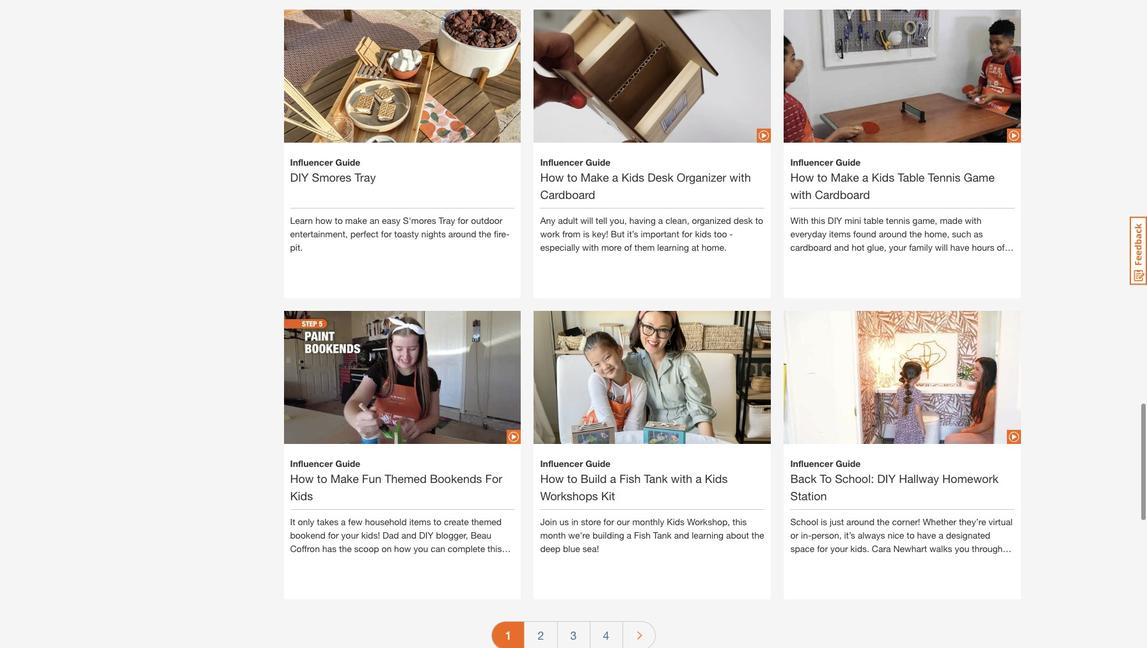 Task type: locate. For each thing, give the bounding box(es) containing it.
how for how to make fun themed bookends for kids
[[290, 472, 314, 486]]

influencer inside influencer guide how to make fun themed bookends for kids
[[290, 458, 333, 469]]

0 horizontal spatial how
[[315, 215, 332, 226]]

1 vertical spatial it's
[[844, 530, 855, 541]]

influencer up smores
[[290, 157, 333, 168]]

the up craft
[[339, 544, 352, 554]]

from
[[562, 229, 581, 240]]

a up table
[[862, 171, 869, 185]]

influencer up 'workshops'
[[540, 458, 583, 469]]

0 horizontal spatial easy
[[323, 557, 341, 568]]

how inside influencer guide how to build a fish tank with a kids workshops kit
[[540, 472, 564, 486]]

0 vertical spatial kids
[[695, 229, 712, 240]]

kids up only
[[290, 489, 313, 503]]

and
[[834, 242, 849, 253], [402, 530, 417, 541], [674, 530, 689, 541], [305, 557, 320, 568]]

with inside influencer guide how to make a kids desk organizer with cardboard
[[730, 171, 751, 185]]

diy right 'school:' on the bottom right of page
[[877, 472, 896, 486]]

and down workshop, on the right bottom of page
[[674, 530, 689, 541]]

1 vertical spatial tray
[[439, 215, 455, 226]]

1 vertical spatial will
[[935, 242, 948, 253]]

1 vertical spatial easy
[[323, 557, 341, 568]]

back to school: diy hallway homework station image
[[784, 289, 1022, 467]]

1 horizontal spatial tray
[[439, 215, 455, 226]]

2 horizontal spatial around
[[879, 229, 907, 240]]

1 horizontal spatial is
[[821, 517, 827, 528]]

0 horizontal spatial it's
[[627, 229, 638, 240]]

0 vertical spatial this
[[811, 215, 825, 226]]

2 link
[[525, 622, 557, 648]]

guide up 'school:' on the bottom right of page
[[836, 458, 861, 469]]

guide for how to make a kids table tennis game with cardboard
[[836, 157, 861, 168]]

around down "tennis"
[[879, 229, 907, 240]]

will down home,
[[935, 242, 948, 253]]

for down person,
[[817, 544, 828, 554]]

1 horizontal spatial it's
[[844, 530, 855, 541]]

to inside learn how to make an easy s'mores tray for outdoor entertainment, perfect for toasty nights around the fire- pit.
[[335, 215, 343, 226]]

how up 'workshops'
[[540, 472, 564, 486]]

an
[[370, 215, 379, 226]]

items inside with this diy mini table tennis game, made with everyday items found around the home, such as cardboard and hot glue, your family will have hours of fun without spending any money!
[[829, 229, 851, 240]]

your down cara
[[865, 557, 883, 568]]

glue,
[[867, 242, 887, 253]]

make for with
[[831, 171, 859, 185]]

1 horizontal spatial fun
[[791, 256, 803, 267]]

1 vertical spatial is
[[821, 517, 827, 528]]

spending
[[838, 256, 875, 267]]

have down whether at the right
[[917, 530, 936, 541]]

outdoor
[[471, 215, 503, 226]]

for inside join us in store for our monthly kids workshop, this month we're building a fish tank and learning about the deep blue sea!
[[604, 517, 614, 528]]

learn
[[290, 215, 313, 226]]

guide for back to school: diy hallway homework station
[[836, 458, 861, 469]]

and inside join us in store for our monthly kids workshop, this month we're building a fish tank and learning about the deep blue sea!
[[674, 530, 689, 541]]

influencer inside the influencer guide diy smores tray
[[290, 157, 333, 168]]

guide inside influencer guide back to school: diy hallway homework station
[[836, 458, 861, 469]]

0 vertical spatial fun
[[791, 256, 803, 267]]

coffron
[[290, 544, 320, 554]]

a left "few"
[[341, 517, 346, 528]]

2 horizontal spatial make
[[831, 171, 859, 185]]

entertainment,
[[290, 229, 348, 240]]

0 vertical spatial items
[[829, 229, 851, 240]]

for inside any adult will tell you, having a clean, organized desk to work from is key! but it's important for kids too - especially with more of them learning at home.
[[682, 229, 693, 240]]

with up as
[[965, 215, 982, 226]]

a
[[612, 171, 618, 185], [862, 171, 869, 185], [658, 215, 663, 226], [610, 472, 616, 486], [696, 472, 702, 486], [341, 517, 346, 528], [627, 530, 632, 541], [939, 530, 944, 541]]

craft
[[344, 557, 362, 568]]

this inside with this diy mini table tennis game, made with everyday items found around the home, such as cardboard and hot glue, your family will have hours of fun without spending any money!
[[811, 215, 825, 226]]

nice
[[888, 530, 904, 541]]

1 of from the left
[[624, 242, 632, 253]]

is left the key!
[[583, 229, 590, 240]]

the up always
[[877, 517, 890, 528]]

2 you from the left
[[955, 544, 970, 554]]

around down outdoor
[[448, 229, 476, 240]]

2 horizontal spatial this
[[811, 215, 825, 226]]

0 vertical spatial how
[[315, 215, 332, 226]]

with up workshop, on the right bottom of page
[[671, 472, 692, 486]]

0 horizontal spatial around
[[448, 229, 476, 240]]

-
[[730, 229, 733, 240]]

kids right the 'monthly'
[[667, 517, 685, 528]]

guide inside influencer guide how to make fun themed bookends for kids
[[335, 458, 361, 469]]

influencer up with
[[791, 157, 833, 168]]

0 vertical spatial it's
[[627, 229, 638, 240]]

game,
[[913, 215, 938, 226]]

0 horizontal spatial have
[[917, 530, 936, 541]]

with inside with this diy mini table tennis game, made with everyday items found around the home, such as cardboard and hot glue, your family will have hours of fun without spending any money!
[[965, 215, 982, 226]]

make inside influencer guide how to make fun themed bookends for kids
[[330, 472, 359, 486]]

make down kids.
[[841, 557, 862, 568]]

1 horizontal spatial cardboard
[[815, 188, 870, 202]]

how right on
[[394, 544, 411, 554]]

learning down "walks"
[[943, 557, 975, 568]]

with down the scoop
[[365, 557, 381, 568]]

will inside any adult will tell you, having a clean, organized desk to work from is key! but it's important for kids too - especially with more of them learning at home.
[[581, 215, 593, 226]]

influencer
[[290, 157, 333, 168], [540, 157, 583, 168], [791, 157, 833, 168], [290, 458, 333, 469], [540, 458, 583, 469], [791, 458, 833, 469]]

corner!
[[892, 517, 920, 528]]

guide up mini
[[836, 157, 861, 168]]

influencer up only
[[290, 458, 333, 469]]

with up with
[[791, 188, 812, 202]]

a up "you,"
[[612, 171, 618, 185]]

fish inside influencer guide how to build a fish tank with a kids workshops kit
[[620, 472, 641, 486]]

0 vertical spatial tank
[[644, 472, 668, 486]]

kids inside influencer guide how to build a fish tank with a kids workshops kit
[[705, 472, 728, 486]]

tray up nights
[[439, 215, 455, 226]]

mini
[[845, 215, 861, 226]]

make
[[345, 215, 367, 226], [841, 557, 862, 568]]

organized
[[692, 215, 731, 226]]

to inside any adult will tell you, having a clean, organized desk to work from is key! but it's important for kids too - especially with more of them learning at home.
[[755, 215, 763, 226]]

your down person,
[[831, 544, 848, 554]]

the inside join us in store for our monthly kids workshop, this month we're building a fish tank and learning about the deep blue sea!
[[752, 530, 764, 541]]

diy left smores
[[290, 171, 309, 185]]

0 horizontal spatial learning
[[657, 242, 689, 253]]

1 vertical spatial tank
[[653, 530, 672, 541]]

and left hot
[[834, 242, 849, 253]]

guide for how to make a kids desk organizer with cardboard
[[586, 157, 611, 168]]

1 vertical spatial fun
[[290, 557, 303, 568]]

0 horizontal spatial tray
[[355, 171, 376, 185]]

of left them
[[624, 242, 632, 253]]

with down the key!
[[582, 242, 599, 253]]

to
[[820, 472, 832, 486]]

how up only
[[290, 472, 314, 486]]

for
[[485, 472, 502, 486]]

make inside influencer guide how to make a kids table tennis game with cardboard
[[831, 171, 859, 185]]

to inside influencer guide how to make a kids table tennis game with cardboard
[[817, 171, 828, 185]]

2 of from the left
[[997, 242, 1005, 253]]

guide for diy smores tray
[[335, 157, 361, 168]]

a up "walks"
[[939, 530, 944, 541]]

create
[[444, 517, 469, 528]]

0 vertical spatial is
[[583, 229, 590, 240]]

0 horizontal spatial is
[[583, 229, 590, 240]]

store
[[581, 517, 601, 528]]

and inside with this diy mini table tennis game, made with everyday items found around the home, such as cardboard and hot glue, your family will have hours of fun without spending any money!
[[834, 242, 849, 253]]

influencer guide how to make a kids desk organizer with cardboard
[[540, 157, 751, 202]]

a inside it only takes a few household items to create themed bookend for your kids! dad and diy blogger, beau coffron has the scoop on how you can complete this fun and easy craft with your little ones.
[[341, 517, 346, 528]]

fire-
[[494, 229, 510, 240]]

it's inside school is just around the corner! whether they're virtual or in-person, it's always nice to have a designated space for your kids. cara newhart walks you through the steps to make your kids their own learning nook.
[[844, 530, 855, 541]]

work
[[540, 229, 560, 240]]

fish down the 'monthly'
[[634, 530, 651, 541]]

a down our at the right of page
[[627, 530, 632, 541]]

tray right smores
[[355, 171, 376, 185]]

kids up workshop, on the right bottom of page
[[705, 472, 728, 486]]

a inside join us in store for our monthly kids workshop, this month we're building a fish tank and learning about the deep blue sea!
[[627, 530, 632, 541]]

influencer up back
[[791, 458, 833, 469]]

to up takes
[[317, 472, 327, 486]]

the
[[479, 229, 491, 240], [910, 229, 922, 240], [877, 517, 890, 528], [752, 530, 764, 541], [339, 544, 352, 554], [791, 557, 803, 568]]

influencer for how to build a fish tank with a kids workshops kit
[[540, 458, 583, 469]]

0 vertical spatial tray
[[355, 171, 376, 185]]

0 horizontal spatial make
[[330, 472, 359, 486]]

1 horizontal spatial have
[[951, 242, 970, 253]]

how up entertainment,
[[315, 215, 332, 226]]

pit.
[[290, 242, 303, 253]]

0 vertical spatial learning
[[657, 242, 689, 253]]

how inside influencer guide how to make fun themed bookends for kids
[[290, 472, 314, 486]]

how inside learn how to make an easy s'mores tray for outdoor entertainment, perfect for toasty nights around the fire- pit.
[[315, 215, 332, 226]]

learning down workshop, on the right bottom of page
[[692, 530, 724, 541]]

it's up kids.
[[844, 530, 855, 541]]

guide for how to make fun themed bookends for kids
[[335, 458, 361, 469]]

table
[[898, 171, 925, 185]]

tank up the 'monthly'
[[644, 472, 668, 486]]

0 horizontal spatial make
[[345, 215, 367, 226]]

guide inside influencer guide how to make a kids desk organizer with cardboard
[[586, 157, 611, 168]]

important
[[641, 229, 679, 240]]

is left the just
[[821, 517, 827, 528]]

kids inside influencer guide how to make fun themed bookends for kids
[[290, 489, 313, 503]]

their
[[904, 557, 922, 568]]

station
[[791, 489, 827, 503]]

has
[[322, 544, 337, 554]]

we're
[[568, 530, 590, 541]]

tray
[[355, 171, 376, 185], [439, 215, 455, 226]]

your inside with this diy mini table tennis game, made with everyday items found around the home, such as cardboard and hot glue, your family will have hours of fun without spending any money!
[[889, 242, 907, 253]]

having
[[629, 215, 656, 226]]

easy right "an" at the left
[[382, 215, 401, 226]]

how to build a fish tank with a kids workshops kit image
[[534, 289, 771, 467]]

influencer up 'adult'
[[540, 157, 583, 168]]

kids
[[695, 229, 712, 240], [885, 557, 901, 568]]

cardboard up 'adult'
[[540, 188, 595, 202]]

only
[[298, 517, 314, 528]]

dad
[[383, 530, 399, 541]]

home,
[[925, 229, 950, 240]]

items down mini
[[829, 229, 851, 240]]

2 vertical spatial learning
[[943, 557, 975, 568]]

1 horizontal spatial you
[[955, 544, 970, 554]]

guide for how to build a fish tank with a kids workshops kit
[[586, 458, 611, 469]]

diy left mini
[[828, 215, 842, 226]]

around inside with this diy mini table tennis game, made with everyday items found around the home, such as cardboard and hot glue, your family will have hours of fun without spending any money!
[[879, 229, 907, 240]]

any adult will tell you, having a clean, organized desk to work from is key! but it's important for kids too - especially with more of them learning at home.
[[540, 215, 763, 253]]

1 horizontal spatial will
[[935, 242, 948, 253]]

influencer guide back to school: diy hallway homework station
[[791, 458, 999, 503]]

guide inside influencer guide how to build a fish tank with a kids workshops kit
[[586, 458, 611, 469]]

more
[[601, 242, 622, 253]]

make up mini
[[831, 171, 859, 185]]

learning inside any adult will tell you, having a clean, organized desk to work from is key! but it's important for kids too - especially with more of them learning at home.
[[657, 242, 689, 253]]

guide inside the influencer guide diy smores tray
[[335, 157, 361, 168]]

influencer inside influencer guide back to school: diy hallway homework station
[[791, 458, 833, 469]]

the down outdoor
[[479, 229, 491, 240]]

1 horizontal spatial items
[[829, 229, 851, 240]]

hallway
[[899, 472, 939, 486]]

how
[[540, 171, 564, 185], [791, 171, 814, 185], [290, 472, 314, 486], [540, 472, 564, 486]]

toasty
[[394, 229, 419, 240]]

make up tell at the right of the page
[[581, 171, 609, 185]]

your up money!
[[889, 242, 907, 253]]

guide up smores
[[335, 157, 361, 168]]

1 horizontal spatial of
[[997, 242, 1005, 253]]

1 horizontal spatial kids
[[885, 557, 901, 568]]

steps
[[806, 557, 828, 568]]

2 horizontal spatial learning
[[943, 557, 975, 568]]

will
[[581, 215, 593, 226], [935, 242, 948, 253]]

1 vertical spatial have
[[917, 530, 936, 541]]

it's right but
[[627, 229, 638, 240]]

1 horizontal spatial easy
[[382, 215, 401, 226]]

easy down has
[[323, 557, 341, 568]]

1 horizontal spatial make
[[841, 557, 862, 568]]

have down such at the right
[[951, 242, 970, 253]]

0 vertical spatial fish
[[620, 472, 641, 486]]

to up 'adult'
[[567, 171, 577, 185]]

with inside influencer guide how to make a kids table tennis game with cardboard
[[791, 188, 812, 202]]

workshop,
[[687, 517, 730, 528]]

blue
[[563, 544, 580, 554]]

nights
[[421, 229, 446, 240]]

hot
[[852, 242, 865, 253]]

0 horizontal spatial items
[[409, 517, 431, 528]]

your down "few"
[[341, 530, 359, 541]]

make up 'perfect'
[[345, 215, 367, 226]]

kids left desk
[[622, 171, 644, 185]]

fish right build
[[620, 472, 641, 486]]

1 vertical spatial how
[[394, 544, 411, 554]]

0 horizontal spatial will
[[581, 215, 593, 226]]

0 horizontal spatial of
[[624, 242, 632, 253]]

3
[[570, 628, 577, 642]]

0 vertical spatial will
[[581, 215, 593, 226]]

everyday
[[791, 229, 827, 240]]

influencer inside influencer guide how to build a fish tank with a kids workshops kit
[[540, 458, 583, 469]]

to inside influencer guide how to build a fish tank with a kids workshops kit
[[567, 472, 577, 486]]

0 horizontal spatial kids
[[695, 229, 712, 240]]

this up about
[[733, 517, 747, 528]]

will left tell at the right of the page
[[581, 215, 593, 226]]

with inside any adult will tell you, having a clean, organized desk to work from is key! but it's important for kids too - especially with more of them learning at home.
[[582, 242, 599, 253]]

cardboard inside influencer guide how to make a kids table tennis game with cardboard
[[815, 188, 870, 202]]

with right 'organizer'
[[730, 171, 751, 185]]

household
[[365, 517, 407, 528]]

0 vertical spatial have
[[951, 242, 970, 253]]

0 horizontal spatial fun
[[290, 557, 303, 568]]

is
[[583, 229, 590, 240], [821, 517, 827, 528]]

you inside school is just around the corner! whether they're virtual or in-person, it's always nice to have a designated space for your kids. cara newhart walks you through the steps to make your kids their own learning nook.
[[955, 544, 970, 554]]

it
[[290, 517, 295, 528]]

how inside influencer guide how to make a kids desk organizer with cardboard
[[540, 171, 564, 185]]

tennis
[[928, 171, 961, 185]]

for up building
[[604, 517, 614, 528]]

1 cardboard from the left
[[540, 188, 595, 202]]

1 horizontal spatial this
[[733, 517, 747, 528]]

1 horizontal spatial learning
[[692, 530, 724, 541]]

1 horizontal spatial make
[[581, 171, 609, 185]]

1 vertical spatial make
[[841, 557, 862, 568]]

influencer guide how to make a kids table tennis game with cardboard
[[791, 157, 995, 202]]

as
[[974, 229, 983, 240]]

at
[[692, 242, 699, 253]]

kids up at
[[695, 229, 712, 240]]

influencer for how to make a kids table tennis game with cardboard
[[791, 157, 833, 168]]

this down beau
[[488, 544, 502, 554]]

s'mores
[[403, 215, 436, 226]]

around up always
[[847, 517, 875, 528]]

homework
[[943, 472, 999, 486]]

learning
[[657, 242, 689, 253], [692, 530, 724, 541], [943, 557, 975, 568]]

influencer for diy smores tray
[[290, 157, 333, 168]]

the right about
[[752, 530, 764, 541]]

make for cardboard
[[581, 171, 609, 185]]

1 vertical spatial items
[[409, 517, 431, 528]]

0 vertical spatial easy
[[382, 215, 401, 226]]

is inside school is just around the corner! whether they're virtual or in-person, it's always nice to have a designated space for your kids. cara newhart walks you through the steps to make your kids their own learning nook.
[[821, 517, 827, 528]]

1 horizontal spatial around
[[847, 517, 875, 528]]

how for how to make a kids table tennis game with cardboard
[[791, 171, 814, 185]]

influencer guide diy smores tray
[[290, 157, 376, 185]]

0 horizontal spatial cardboard
[[540, 188, 595, 202]]

you,
[[610, 215, 627, 226]]

1 you from the left
[[414, 544, 428, 554]]

influencer for how to make a kids desk organizer with cardboard
[[540, 157, 583, 168]]

items up can
[[409, 517, 431, 528]]

it's inside any adult will tell you, having a clean, organized desk to work from is key! but it's important for kids too - especially with more of them learning at home.
[[627, 229, 638, 240]]

guide inside influencer guide how to make a kids table tennis game with cardboard
[[836, 157, 861, 168]]

for up at
[[682, 229, 693, 240]]

influencer for how to make fun themed bookends for kids
[[290, 458, 333, 469]]

1 vertical spatial kids
[[885, 557, 901, 568]]

to up entertainment,
[[335, 215, 343, 226]]

how up with
[[791, 171, 814, 185]]

2 cardboard from the left
[[815, 188, 870, 202]]

to inside influencer guide how to make fun themed bookends for kids
[[317, 472, 327, 486]]

feedback link image
[[1130, 216, 1147, 285]]

to up 'workshops'
[[567, 472, 577, 486]]

items inside it only takes a few household items to create themed bookend for your kids! dad and diy blogger, beau coffron has the scoop on how you can complete this fun and easy craft with your little ones.
[[409, 517, 431, 528]]

kids inside any adult will tell you, having a clean, organized desk to work from is key! but it's important for kids too - especially with more of them learning at home.
[[695, 229, 712, 240]]

1 vertical spatial this
[[733, 517, 747, 528]]

to
[[567, 171, 577, 185], [817, 171, 828, 185], [335, 215, 343, 226], [755, 215, 763, 226], [317, 472, 327, 486], [567, 472, 577, 486], [434, 517, 442, 528], [907, 530, 915, 541], [830, 557, 838, 568]]

make inside learn how to make an easy s'mores tray for outdoor entertainment, perfect for toasty nights around the fire- pit.
[[345, 215, 367, 226]]

0 horizontal spatial you
[[414, 544, 428, 554]]

with inside influencer guide how to build a fish tank with a kids workshops kit
[[671, 472, 692, 486]]

for up has
[[328, 530, 339, 541]]

2 vertical spatial this
[[488, 544, 502, 554]]

1 vertical spatial fish
[[634, 530, 651, 541]]

1 horizontal spatial how
[[394, 544, 411, 554]]

tank down the 'monthly'
[[653, 530, 672, 541]]

and right "dad"
[[402, 530, 417, 541]]

1 vertical spatial learning
[[692, 530, 724, 541]]

for
[[458, 215, 469, 226], [381, 229, 392, 240], [682, 229, 693, 240], [604, 517, 614, 528], [328, 530, 339, 541], [817, 544, 828, 554]]

influencer inside influencer guide how to make a kids table tennis game with cardboard
[[791, 157, 833, 168]]

make inside influencer guide how to make a kids desk organizer with cardboard
[[581, 171, 609, 185]]

guide up "few"
[[335, 458, 361, 469]]

cardboard up mini
[[815, 188, 870, 202]]

diy smores tray image
[[284, 0, 521, 225]]

how inside influencer guide how to make a kids table tennis game with cardboard
[[791, 171, 814, 185]]

the up family
[[910, 229, 922, 240]]

kit
[[601, 489, 615, 503]]

influencer inside influencer guide how to make a kids desk organizer with cardboard
[[540, 157, 583, 168]]

how up any
[[540, 171, 564, 185]]

0 vertical spatial make
[[345, 215, 367, 226]]

to right steps
[[830, 557, 838, 568]]

is inside any adult will tell you, having a clean, organized desk to work from is key! but it's important for kids too - especially with more of them learning at home.
[[583, 229, 590, 240]]

easy inside learn how to make an easy s'mores tray for outdoor entertainment, perfect for toasty nights around the fire- pit.
[[382, 215, 401, 226]]

influencer guide how to build a fish tank with a kids workshops kit
[[540, 458, 728, 503]]

this up everyday
[[811, 215, 825, 226]]

guide up tell at the right of the page
[[586, 157, 611, 168]]

0 horizontal spatial this
[[488, 544, 502, 554]]

learning down important at the right top of page
[[657, 242, 689, 253]]

bookend
[[290, 530, 326, 541]]

of right hours
[[997, 242, 1005, 253]]

about
[[726, 530, 749, 541]]



Task type: vqa. For each thing, say whether or not it's contained in the screenshot.
'Internet # 309334501 Model # Dp18019-R54-P'
no



Task type: describe. For each thing, give the bounding box(es) containing it.
space
[[791, 544, 815, 554]]

learning inside school is just around the corner! whether they're virtual or in-person, it's always nice to have a designated space for your kids. cara newhart walks you through the steps to make your kids their own learning nook.
[[943, 557, 975, 568]]

kids.
[[851, 544, 870, 554]]

few
[[348, 517, 363, 528]]

own
[[924, 557, 941, 568]]

tray inside learn how to make an easy s'mores tray for outdoor entertainment, perfect for toasty nights around the fire- pit.
[[439, 215, 455, 226]]

them
[[635, 242, 655, 253]]

workshops
[[540, 489, 598, 503]]

how to make a kids table tennis game with cardboard image
[[784, 0, 1022, 165]]

for left "toasty"
[[381, 229, 392, 240]]

our
[[617, 517, 630, 528]]

will inside with this diy mini table tennis game, made with everyday items found around the home, such as cardboard and hot glue, your family will have hours of fun without spending any money!
[[935, 242, 948, 253]]

designated
[[946, 530, 991, 541]]

can
[[431, 544, 445, 554]]

monthly
[[632, 517, 665, 528]]

diy inside it only takes a few household items to create themed bookend for your kids! dad and diy blogger, beau coffron has the scoop on how you can complete this fun and easy craft with your little ones.
[[419, 530, 434, 541]]

the down space
[[791, 557, 803, 568]]

have inside with this diy mini table tennis game, made with everyday items found around the home, such as cardboard and hot glue, your family will have hours of fun without spending any money!
[[951, 242, 970, 253]]

game
[[964, 171, 995, 185]]

such
[[952, 229, 971, 240]]

a up workshop, on the right bottom of page
[[696, 472, 702, 486]]

nook.
[[978, 557, 1000, 568]]

family
[[909, 242, 933, 253]]

us
[[560, 517, 569, 528]]

join
[[540, 517, 557, 528]]

tray inside the influencer guide diy smores tray
[[355, 171, 376, 185]]

especially
[[540, 242, 580, 253]]

3 link
[[558, 622, 590, 648]]

diy inside with this diy mini table tennis game, made with everyday items found around the home, such as cardboard and hot glue, your family will have hours of fun without spending any money!
[[828, 215, 842, 226]]

too
[[714, 229, 727, 240]]

the inside with this diy mini table tennis game, made with everyday items found around the home, such as cardboard and hot glue, your family will have hours of fun without spending any money!
[[910, 229, 922, 240]]

how to make a kids desk organizer with cardboard image
[[534, 0, 771, 165]]

found
[[853, 229, 877, 240]]

how for how to build a fish tank with a kids workshops kit
[[540, 472, 564, 486]]

themed
[[471, 517, 502, 528]]

fish inside join us in store for our monthly kids workshop, this month we're building a fish tank and learning about the deep blue sea!
[[634, 530, 651, 541]]

how for how to make a kids desk organizer with cardboard
[[540, 171, 564, 185]]

easy inside it only takes a few household items to create themed bookend for your kids! dad and diy blogger, beau coffron has the scoop on how you can complete this fun and easy craft with your little ones.
[[323, 557, 341, 568]]

virtual
[[989, 517, 1013, 528]]

desk
[[734, 215, 753, 226]]

cardboard
[[791, 242, 832, 253]]

learn how to make an easy s'mores tray for outdoor entertainment, perfect for toasty nights around the fire- pit.
[[290, 215, 510, 253]]

school is just around the corner! whether they're virtual or in-person, it's always nice to have a designated space for your kids. cara newhart walks you through the steps to make your kids their own learning nook.
[[791, 517, 1013, 568]]

clean,
[[666, 215, 690, 226]]

complete
[[448, 544, 485, 554]]

with
[[791, 215, 809, 226]]

have inside school is just around the corner! whether they're virtual or in-person, it's always nice to have a designated space for your kids. cara newhart walks you through the steps to make your kids their own learning nook.
[[917, 530, 936, 541]]

blogger,
[[436, 530, 468, 541]]

hours
[[972, 242, 995, 253]]

diy inside the influencer guide diy smores tray
[[290, 171, 309, 185]]

through
[[972, 544, 1003, 554]]

month
[[540, 530, 566, 541]]

a inside influencer guide how to make a kids table tennis game with cardboard
[[862, 171, 869, 185]]

tank inside influencer guide how to build a fish tank with a kids workshops kit
[[644, 472, 668, 486]]

this inside join us in store for our monthly kids workshop, this month we're building a fish tank and learning about the deep blue sea!
[[733, 517, 747, 528]]

fun inside with this diy mini table tennis game, made with everyday items found around the home, such as cardboard and hot glue, your family will have hours of fun without spending any money!
[[791, 256, 803, 267]]

without
[[806, 256, 835, 267]]

kids inside join us in store for our monthly kids workshop, this month we're building a fish tank and learning about the deep blue sea!
[[667, 517, 685, 528]]

a inside influencer guide how to make a kids desk organizer with cardboard
[[612, 171, 618, 185]]

whether
[[923, 517, 957, 528]]

to up newhart
[[907, 530, 915, 541]]

ones.
[[423, 557, 444, 568]]

diy inside influencer guide back to school: diy hallway homework station
[[877, 472, 896, 486]]

4 link
[[590, 622, 622, 648]]

in
[[572, 517, 579, 528]]

any
[[540, 215, 556, 226]]

adult
[[558, 215, 578, 226]]

influencer for back to school: diy hallway homework station
[[791, 458, 833, 469]]

kids!
[[361, 530, 380, 541]]

around inside learn how to make an easy s'mores tray for outdoor entertainment, perfect for toasty nights around the fire- pit.
[[448, 229, 476, 240]]

cardboard inside influencer guide how to make a kids desk organizer with cardboard
[[540, 188, 595, 202]]

a up kit
[[610, 472, 616, 486]]

person,
[[812, 530, 842, 541]]

cara
[[872, 544, 891, 554]]

perfect
[[350, 229, 379, 240]]

a inside school is just around the corner! whether they're virtual or in-person, it's always nice to have a designated space for your kids. cara newhart walks you through the steps to make your kids their own learning nook.
[[939, 530, 944, 541]]

building
[[593, 530, 624, 541]]

of inside with this diy mini table tennis game, made with everyday items found around the home, such as cardboard and hot glue, your family will have hours of fun without spending any money!
[[997, 242, 1005, 253]]

table
[[864, 215, 884, 226]]

of inside any adult will tell you, having a clean, organized desk to work from is key! but it's important for kids too - especially with more of them learning at home.
[[624, 242, 632, 253]]

to inside it only takes a few household items to create themed bookend for your kids! dad and diy blogger, beau coffron has the scoop on how you can complete this fun and easy craft with your little ones.
[[434, 517, 442, 528]]

you inside it only takes a few household items to create themed bookend for your kids! dad and diy blogger, beau coffron has the scoop on how you can complete this fun and easy craft with your little ones.
[[414, 544, 428, 554]]

tennis
[[886, 215, 910, 226]]

around inside school is just around the corner! whether they're virtual or in-person, it's always nice to have a designated space for your kids. cara newhart walks you through the steps to make your kids their own learning nook.
[[847, 517, 875, 528]]

1
[[505, 628, 512, 642]]

always
[[858, 530, 885, 541]]

and down coffron
[[305, 557, 320, 568]]

this inside it only takes a few household items to create themed bookend for your kids! dad and diy blogger, beau coffron has the scoop on how you can complete this fun and easy craft with your little ones.
[[488, 544, 502, 554]]

with inside it only takes a few household items to create themed bookend for your kids! dad and diy blogger, beau coffron has the scoop on how you can complete this fun and easy craft with your little ones.
[[365, 557, 381, 568]]

kids inside school is just around the corner! whether they're virtual or in-person, it's always nice to have a designated space for your kids. cara newhart walks you through the steps to make your kids their own learning nook.
[[885, 557, 901, 568]]

fun
[[362, 472, 381, 486]]

4
[[603, 628, 610, 642]]

kids inside influencer guide how to make a kids desk organizer with cardboard
[[622, 171, 644, 185]]

deep
[[540, 544, 561, 554]]

learning inside join us in store for our monthly kids workshop, this month we're building a fish tank and learning about the deep blue sea!
[[692, 530, 724, 541]]

school
[[791, 517, 818, 528]]

themed
[[385, 472, 427, 486]]

make inside school is just around the corner! whether they're virtual or in-person, it's always nice to have a designated space for your kids. cara newhart walks you through the steps to make your kids their own learning nook.
[[841, 557, 862, 568]]

the inside learn how to make an easy s'mores tray for outdoor entertainment, perfect for toasty nights around the fire- pit.
[[479, 229, 491, 240]]

tank inside join us in store for our monthly kids workshop, this month we're building a fish tank and learning about the deep blue sea!
[[653, 530, 672, 541]]

key!
[[592, 229, 608, 240]]

it only takes a few household items to create themed bookend for your kids! dad and diy blogger, beau coffron has the scoop on how you can complete this fun and easy craft with your little ones.
[[290, 517, 502, 568]]

the inside it only takes a few household items to create themed bookend for your kids! dad and diy blogger, beau coffron has the scoop on how you can complete this fun and easy craft with your little ones.
[[339, 544, 352, 554]]

how inside it only takes a few household items to create themed bookend for your kids! dad and diy blogger, beau coffron has the scoop on how you can complete this fun and easy craft with your little ones.
[[394, 544, 411, 554]]

kids inside influencer guide how to make a kids table tennis game with cardboard
[[872, 171, 895, 185]]

for left outdoor
[[458, 215, 469, 226]]

or
[[791, 530, 799, 541]]

any
[[877, 256, 891, 267]]

in-
[[801, 530, 812, 541]]

made
[[940, 215, 963, 226]]

for inside school is just around the corner! whether they're virtual or in-person, it's always nice to have a designated space for your kids. cara newhart walks you through the steps to make your kids their own learning nook.
[[817, 544, 828, 554]]

walks
[[930, 544, 952, 554]]

but
[[611, 229, 625, 240]]

how to make fun themed bookends for kids image
[[284, 289, 521, 467]]

fun inside it only takes a few household items to create themed bookend for your kids! dad and diy blogger, beau coffron has the scoop on how you can complete this fun and easy craft with your little ones.
[[290, 557, 303, 568]]

just
[[830, 517, 844, 528]]

your down on
[[384, 557, 401, 568]]

sea!
[[583, 544, 599, 554]]

for inside it only takes a few household items to create themed bookend for your kids! dad and diy blogger, beau coffron has the scoop on how you can complete this fun and easy craft with your little ones.
[[328, 530, 339, 541]]

little
[[404, 557, 420, 568]]

money!
[[894, 256, 923, 267]]

to inside influencer guide how to make a kids desk organizer with cardboard
[[567, 171, 577, 185]]

a inside any adult will tell you, having a clean, organized desk to work from is key! but it's important for kids too - especially with more of them learning at home.
[[658, 215, 663, 226]]



